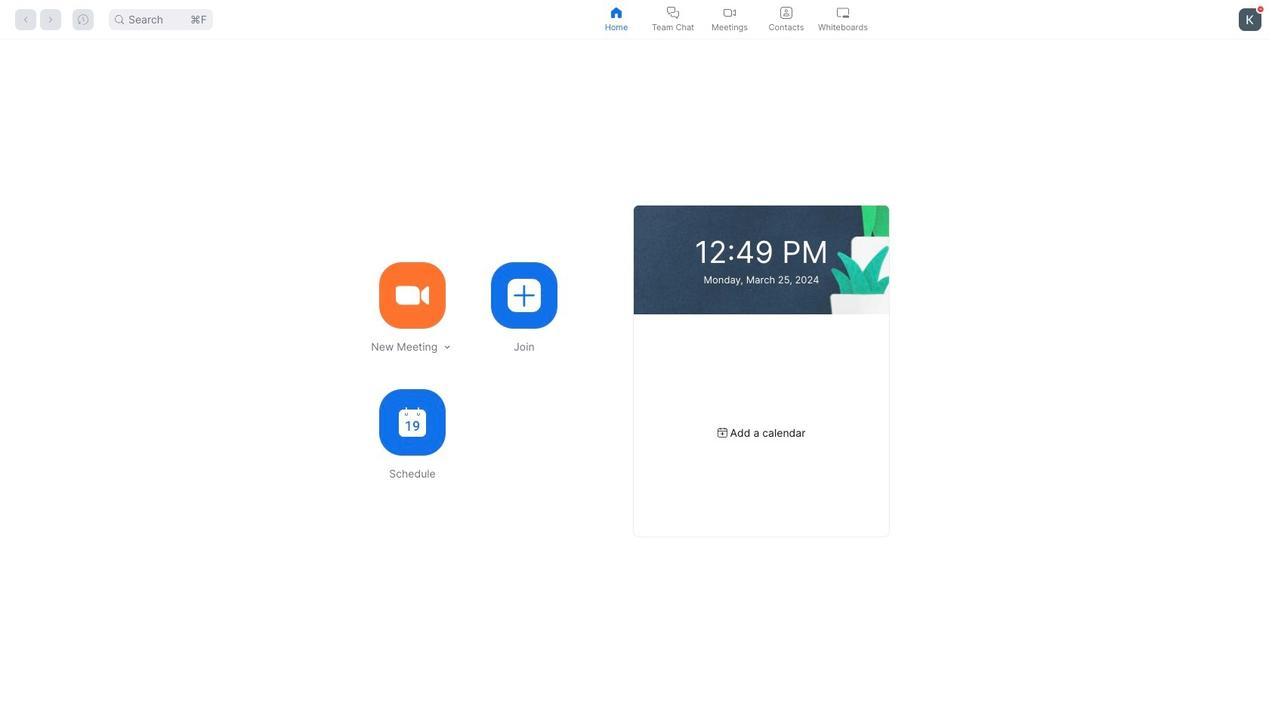 Task type: vqa. For each thing, say whether or not it's contained in the screenshot.
first Only from the top
no



Task type: locate. For each thing, give the bounding box(es) containing it.
home small image
[[611, 6, 623, 19], [611, 6, 623, 19]]

team chat image
[[667, 6, 679, 19], [667, 6, 679, 19]]

calendar add calendar image
[[718, 428, 727, 438]]

chevron down small image
[[442, 342, 453, 352], [442, 342, 453, 352]]

magnifier image
[[115, 15, 124, 24], [115, 15, 124, 24]]

do not disturb image
[[1258, 6, 1264, 12]]

tab panel
[[0, 39, 1270, 702]]

video camera on image
[[396, 278, 429, 312]]

tab list
[[588, 0, 872, 39]]

video on image
[[724, 6, 736, 19], [724, 6, 736, 19]]

profile contact image
[[781, 6, 793, 19], [781, 6, 793, 19]]

whiteboard small image
[[837, 6, 849, 19]]

whiteboard small image
[[837, 6, 849, 19]]



Task type: describe. For each thing, give the bounding box(es) containing it.
schedule image
[[399, 407, 426, 437]]

plus squircle image
[[508, 278, 541, 312]]

calendar add calendar image
[[718, 428, 727, 438]]

video camera on image
[[396, 278, 429, 312]]

do not disturb image
[[1258, 6, 1264, 12]]

plus squircle image
[[508, 278, 541, 312]]



